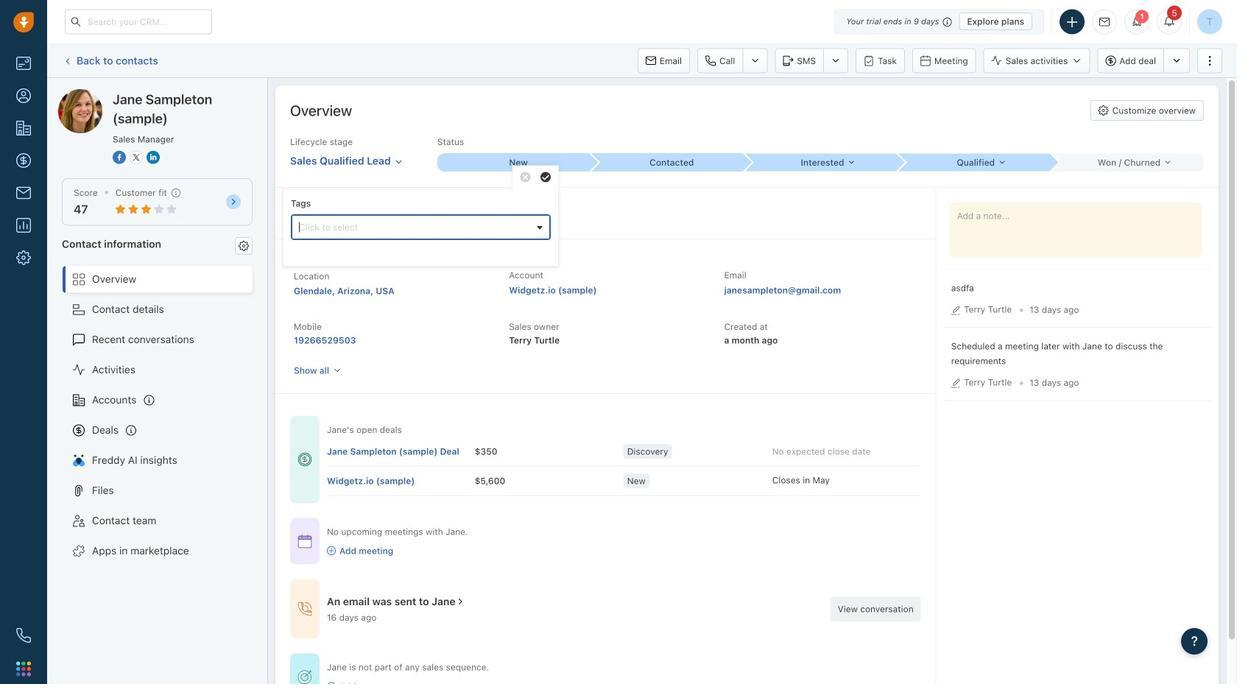 Task type: describe. For each thing, give the bounding box(es) containing it.
mng settings image
[[239, 241, 249, 251]]

Click to select search field
[[295, 219, 532, 235]]

Search your CRM... text field
[[65, 9, 212, 34]]

freshworks switcher image
[[16, 662, 31, 676]]



Task type: vqa. For each thing, say whether or not it's contained in the screenshot.
bottom container_WX8MsF4aQZ5i3RN1 image
yes



Task type: locate. For each thing, give the bounding box(es) containing it.
container_wx8msf4aqz5i3rn1 image
[[327, 547, 336, 555], [298, 670, 312, 684], [327, 682, 336, 684]]

2 row from the top
[[327, 466, 921, 496]]

0 vertical spatial cell
[[327, 437, 475, 466]]

2 cell from the top
[[327, 467, 475, 495]]

row group
[[327, 437, 921, 496]]

row
[[327, 437, 921, 466], [327, 466, 921, 496]]

phone element
[[9, 621, 38, 650]]

cell
[[327, 437, 475, 466], [327, 467, 475, 495]]

send email image
[[1100, 17, 1110, 27]]

container_wx8msf4aqz5i3rn1 image
[[298, 452, 312, 467], [298, 534, 312, 549], [456, 597, 466, 607], [298, 602, 312, 617]]

phone image
[[16, 628, 31, 643]]

1 cell from the top
[[327, 437, 475, 466]]

1 vertical spatial cell
[[327, 467, 475, 495]]

1 row from the top
[[327, 437, 921, 466]]



